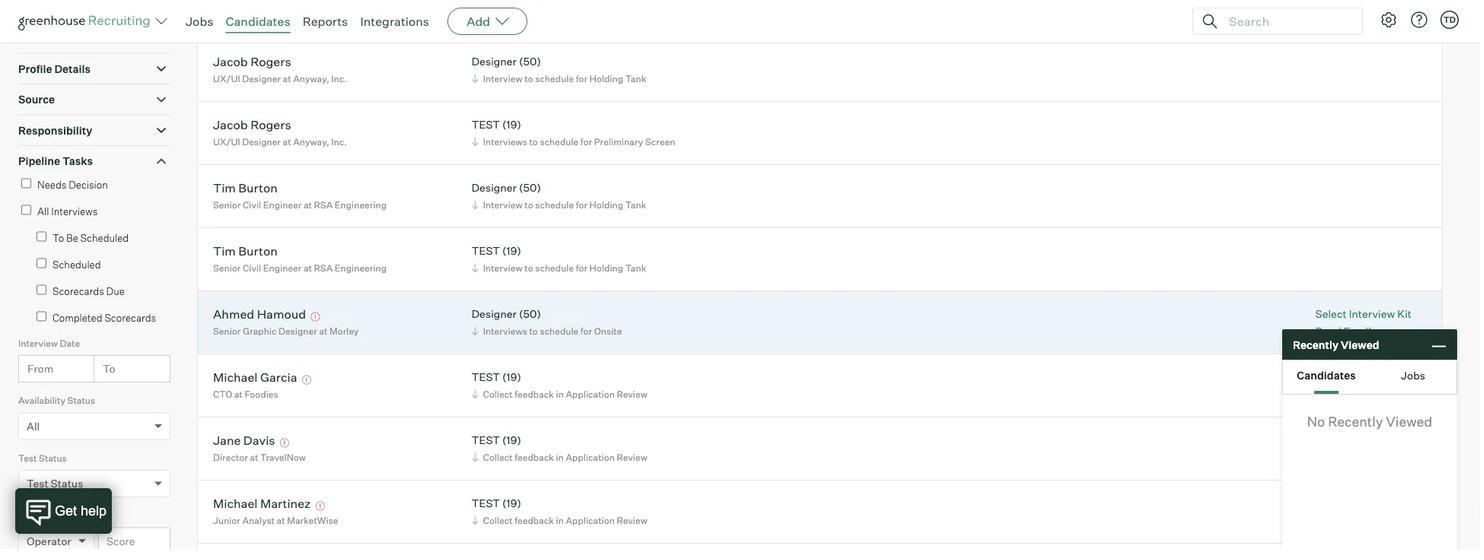 Task type: locate. For each thing, give the bounding box(es) containing it.
ahmed hamoud has been in onsite for more than 21 days image
[[309, 313, 322, 322]]

test (19) collect feedback in application review for michael garcia
[[472, 371, 648, 400]]

to
[[525, 10, 533, 21], [525, 73, 533, 84], [529, 136, 538, 147], [525, 199, 533, 211], [525, 262, 533, 274], [529, 326, 538, 337]]

scorecards up completed
[[53, 285, 104, 297]]

(19) for michael martinez
[[502, 497, 521, 511]]

1 vertical spatial candidates
[[1297, 369, 1356, 382]]

add
[[467, 14, 490, 29]]

burton
[[238, 180, 278, 195], [238, 243, 278, 259]]

interview to schedule for holding tank link
[[469, 8, 650, 23], [469, 71, 650, 86], [469, 198, 650, 212], [469, 261, 650, 275]]

1 in from the top
[[556, 389, 564, 400]]

all down availability
[[27, 420, 40, 433]]

jane davis has been in application review for more than 5 days image
[[278, 439, 292, 448]]

2 vertical spatial feedback
[[515, 515, 554, 527]]

0 vertical spatial engineering
[[335, 199, 387, 211]]

1 vertical spatial tim burton senior civil engineer at rsa engineering
[[213, 243, 387, 274]]

0 vertical spatial collect feedback in application review link
[[469, 387, 651, 402]]

jacob for designer
[[213, 54, 248, 69]]

1 vertical spatial burton
[[238, 243, 278, 259]]

tim
[[213, 180, 236, 195], [213, 243, 236, 259]]

anyway, for designer
[[293, 73, 329, 84]]

junior
[[213, 515, 240, 527]]

inc. for test (19)
[[331, 136, 347, 147]]

3 (50) from the top
[[519, 308, 541, 321]]

email
[[1344, 325, 1372, 338]]

2 vertical spatial in
[[556, 515, 564, 527]]

0 vertical spatial all
[[37, 205, 49, 217]]

ahmed
[[213, 307, 254, 322]]

1 jacob rogers link from the top
[[213, 54, 291, 71]]

application for jane davis
[[566, 452, 615, 463]]

michael martinez
[[213, 496, 311, 511]]

pipeline tasks
[[18, 155, 93, 168]]

0 vertical spatial feedback
[[515, 389, 554, 400]]

1 horizontal spatial scorecards
[[105, 312, 156, 324]]

0 vertical spatial jacob rogers ux/ui designer at anyway, inc.
[[213, 54, 347, 84]]

collect
[[483, 389, 513, 400], [483, 452, 513, 463], [483, 515, 513, 527]]

interviews for designer
[[483, 326, 527, 337]]

all
[[37, 205, 49, 217], [27, 420, 40, 433]]

tank inside test (19) interview to schedule for holding tank
[[625, 262, 647, 274]]

to left be
[[53, 232, 64, 244]]

engineer for designer (50)
[[263, 199, 302, 211]]

1 ux/ui from the top
[[213, 73, 240, 84]]

in for michael garcia
[[556, 389, 564, 400]]

interviews to schedule for onsite link
[[469, 324, 626, 338]]

schedule up designer (50) interviews to schedule for onsite at bottom left
[[535, 262, 574, 274]]

Scheduled checkbox
[[37, 259, 46, 268]]

1 vertical spatial viewed
[[1386, 414, 1433, 430]]

anyway, for test
[[293, 136, 329, 147]]

(50) for jacob rogers
[[519, 55, 541, 68]]

1 holding from the top
[[590, 10, 623, 21]]

senior for test (19)
[[213, 262, 241, 274]]

1 vertical spatial tim burton link
[[213, 243, 278, 261]]

jane
[[213, 433, 241, 448]]

0 vertical spatial collect
[[483, 389, 513, 400]]

3 in from the top
[[556, 515, 564, 527]]

collect feedback in application review link
[[469, 387, 651, 402], [469, 450, 651, 465], [469, 514, 651, 528]]

scorecards
[[53, 285, 104, 297], [105, 312, 156, 324]]

1 engineering from the top
[[335, 199, 387, 211]]

status down availability status element
[[39, 453, 67, 464]]

in for jane davis
[[556, 452, 564, 463]]

0 horizontal spatial to
[[53, 232, 64, 244]]

(19) inside test (19) interview to schedule for holding tank
[[502, 244, 521, 258]]

1 vertical spatial rogers
[[251, 117, 291, 132]]

1 jacob from the top
[[213, 54, 248, 69]]

0 vertical spatial rsa
[[314, 199, 333, 211]]

0 vertical spatial in
[[556, 389, 564, 400]]

1 vertical spatial ux/ui
[[213, 136, 240, 147]]

2 vertical spatial interviews
[[483, 326, 527, 337]]

greenhouse recruiting image
[[18, 12, 155, 30]]

1 vertical spatial engineer
[[263, 262, 302, 274]]

michael for michael martinez
[[213, 496, 258, 511]]

2 review from the top
[[617, 452, 648, 463]]

to down completed scorecards
[[103, 362, 115, 376]]

1 designer (50) interview to schedule for holding tank from the top
[[472, 55, 647, 84]]

0 vertical spatial ux/ui
[[213, 73, 240, 84]]

2 civil from the top
[[243, 262, 261, 274]]

rsa for designer (50)
[[314, 199, 333, 211]]

2 test (19) collect feedback in application review from the top
[[472, 434, 648, 463]]

0 vertical spatial rogers
[[251, 54, 291, 69]]

0 vertical spatial michael
[[213, 370, 258, 385]]

0 vertical spatial tim burton senior civil engineer at rsa engineering
[[213, 180, 387, 211]]

burton for designer
[[238, 180, 278, 195]]

to inside test (19) interview to schedule for holding tank
[[525, 262, 533, 274]]

1 collect from the top
[[483, 389, 513, 400]]

test status up score
[[27, 477, 83, 491]]

1 rsa from the top
[[314, 199, 333, 211]]

no recently viewed
[[1308, 414, 1433, 430]]

1 vertical spatial in
[[556, 452, 564, 463]]

anyway,
[[293, 73, 329, 84], [293, 136, 329, 147]]

1 vertical spatial jacob rogers link
[[213, 117, 291, 134]]

2 vertical spatial status
[[51, 477, 83, 491]]

(19) inside the test (19) interviews to schedule for preliminary screen
[[502, 118, 521, 131]]

1 vertical spatial engineering
[[335, 262, 387, 274]]

test score
[[18, 510, 64, 522]]

interviews inside the test (19) interviews to schedule for preliminary screen
[[483, 136, 527, 147]]

rogers for designer
[[251, 54, 291, 69]]

2 rogers from the top
[[251, 117, 291, 132]]

engineering for designer (50)
[[335, 199, 387, 211]]

1 vertical spatial (50)
[[519, 181, 541, 195]]

completed
[[53, 312, 102, 324]]

tim burton link
[[213, 180, 278, 198], [213, 243, 278, 261]]

cto at foodies
[[213, 389, 278, 400]]

3 test (19) collect feedback in application review from the top
[[472, 497, 648, 527]]

recently down select
[[1293, 338, 1339, 351]]

scheduled
[[80, 232, 129, 244], [53, 259, 101, 271]]

5 (19) from the top
[[502, 497, 521, 511]]

designer (50) interview to schedule for holding tank
[[472, 55, 647, 84], [472, 181, 647, 211]]

2 burton from the top
[[238, 243, 278, 259]]

1 vertical spatial test (19) collect feedback in application review
[[472, 434, 648, 463]]

ux/ui
[[213, 73, 240, 84], [213, 136, 240, 147]]

collect for jane davis
[[483, 452, 513, 463]]

0 vertical spatial tim burton link
[[213, 180, 278, 198]]

0 vertical spatial jacob rogers link
[[213, 54, 291, 71]]

jobs down kit at bottom right
[[1401, 369, 1426, 382]]

1 jacob rogers ux/ui designer at anyway, inc. from the top
[[213, 54, 347, 84]]

2 collect from the top
[[483, 452, 513, 463]]

3 senior from the top
[[213, 326, 241, 337]]

(50) down interviews to schedule for preliminary screen link
[[519, 181, 541, 195]]

5 test from the top
[[472, 497, 500, 511]]

1 collect feedback in application review link from the top
[[469, 387, 651, 402]]

1 vertical spatial status
[[39, 453, 67, 464]]

0 vertical spatial civil
[[243, 199, 261, 211]]

1 vertical spatial collect
[[483, 452, 513, 463]]

test (19) interviews to schedule for preliminary screen
[[472, 118, 676, 147]]

for inside the test (19) interviews to schedule for preliminary screen
[[581, 136, 592, 147]]

2 engineer from the top
[[263, 262, 302, 274]]

tim burton senior civil engineer at rsa engineering
[[213, 180, 387, 211], [213, 243, 387, 274]]

0 vertical spatial jobs
[[186, 14, 214, 29]]

1 vertical spatial inc.
[[331, 136, 347, 147]]

1 horizontal spatial to
[[103, 362, 115, 376]]

test for garcia
[[472, 371, 500, 384]]

(50)
[[519, 55, 541, 68], [519, 181, 541, 195], [519, 308, 541, 321]]

1 review from the top
[[617, 389, 648, 400]]

interview to schedule for holding tank
[[483, 10, 647, 21]]

holding inside test (19) interview to schedule for holding tank
[[590, 262, 623, 274]]

1 vertical spatial jacob
[[213, 117, 248, 132]]

2 (50) from the top
[[519, 181, 541, 195]]

0 vertical spatial (50)
[[519, 55, 541, 68]]

tank for first the interview to schedule for holding tank link from the bottom of the page
[[625, 262, 647, 274]]

2 vertical spatial test
[[18, 510, 37, 522]]

recently viewed
[[1293, 338, 1380, 351]]

candidates right jobs link
[[226, 14, 291, 29]]

send
[[1316, 325, 1342, 338]]

2 senior from the top
[[213, 262, 241, 274]]

cto
[[213, 389, 232, 400]]

0 vertical spatial test
[[18, 453, 37, 464]]

2 vertical spatial review
[[617, 515, 648, 527]]

1 horizontal spatial viewed
[[1386, 414, 1433, 430]]

2 rsa from the top
[[314, 262, 333, 274]]

jobs left "candidates" link
[[186, 14, 214, 29]]

2 horizontal spatial jobs
[[1401, 369, 1426, 382]]

Completed Scorecards checkbox
[[37, 312, 46, 322]]

engineer for test (19)
[[263, 262, 302, 274]]

2 in from the top
[[556, 452, 564, 463]]

1 inc. from the top
[[331, 73, 347, 84]]

junior analyst at marketwise
[[213, 515, 338, 527]]

test (19) collect feedback in application review
[[472, 371, 648, 400], [472, 434, 648, 463], [472, 497, 648, 527]]

2 tim from the top
[[213, 243, 236, 259]]

0 vertical spatial viewed
[[1341, 338, 1380, 351]]

1 michael from the top
[[213, 370, 258, 385]]

designer (50) interview to schedule for holding tank for burton
[[472, 181, 647, 211]]

test (19) collect feedback in application review for jane davis
[[472, 434, 648, 463]]

feedback for michael martinez
[[515, 515, 554, 527]]

senior for designer (50)
[[213, 199, 241, 211]]

add button
[[448, 8, 528, 35]]

2 designer (50) interview to schedule for holding tank from the top
[[472, 181, 647, 211]]

3 tank from the top
[[625, 199, 647, 211]]

all inside availability status element
[[27, 420, 40, 433]]

schedule inside the test (19) interviews to schedule for preliminary screen
[[540, 136, 579, 147]]

at
[[249, 10, 258, 21], [283, 73, 291, 84], [283, 136, 291, 147], [304, 199, 312, 211], [304, 262, 312, 274], [319, 326, 328, 337], [234, 389, 243, 400], [250, 452, 258, 463], [277, 515, 285, 527]]

test
[[472, 118, 500, 131], [472, 244, 500, 258], [472, 371, 500, 384], [472, 434, 500, 447], [472, 497, 500, 511]]

holding
[[590, 10, 623, 21], [590, 73, 623, 84], [590, 199, 623, 211], [590, 262, 623, 274]]

scheduled right be
[[80, 232, 129, 244]]

michael up junior
[[213, 496, 258, 511]]

collect feedback in application review link for jane davis
[[469, 450, 651, 465]]

to for second the interview to schedule for holding tank link
[[525, 73, 533, 84]]

jacob rogers ux/ui designer at anyway, inc.
[[213, 54, 347, 84], [213, 117, 347, 147]]

select interview kit send email
[[1316, 307, 1412, 338]]

to for 3rd the interview to schedule for holding tank link from the top of the page
[[525, 199, 533, 211]]

michael up cto at foodies
[[213, 370, 258, 385]]

2 jacob rogers link from the top
[[213, 117, 291, 134]]

0 vertical spatial to
[[53, 232, 64, 244]]

tim burton senior civil engineer at rsa engineering for test
[[213, 243, 387, 274]]

jobs up 'profile'
[[18, 31, 44, 45]]

holding for 3rd the interview to schedule for holding tank link from the top of the page
[[590, 199, 623, 211]]

0 vertical spatial candidates
[[226, 14, 291, 29]]

tim burton senior civil engineer at rsa engineering for designer
[[213, 180, 387, 211]]

jacob
[[213, 54, 248, 69], [213, 117, 248, 132]]

1 horizontal spatial candidates
[[1297, 369, 1356, 382]]

4 holding from the top
[[590, 262, 623, 274]]

4 (19) from the top
[[502, 434, 521, 447]]

to inside the test (19) interviews to schedule for preliminary screen
[[529, 136, 538, 147]]

1 vertical spatial tim
[[213, 243, 236, 259]]

tim burton link for test
[[213, 243, 278, 261]]

schedule
[[535, 10, 574, 21], [535, 73, 574, 84], [540, 136, 579, 147], [535, 199, 574, 211], [535, 262, 574, 274], [540, 326, 579, 337]]

2 vertical spatial (50)
[[519, 308, 541, 321]]

engineering
[[335, 199, 387, 211], [335, 262, 387, 274]]

designer (50) interview to schedule for holding tank down the interview to schedule for holding tank
[[472, 55, 647, 84]]

test inside test (19) interview to schedule for holding tank
[[472, 244, 500, 258]]

4 test from the top
[[472, 434, 500, 447]]

1 test from the top
[[472, 118, 500, 131]]

1 vertical spatial rsa
[[314, 262, 333, 274]]

select
[[1316, 307, 1347, 321]]

1 burton from the top
[[238, 180, 278, 195]]

status for test status
[[39, 453, 67, 464]]

status up score
[[51, 477, 83, 491]]

2 ux/ui from the top
[[213, 136, 240, 147]]

collect for michael garcia
[[483, 389, 513, 400]]

2 vertical spatial senior
[[213, 326, 241, 337]]

graphic
[[243, 326, 277, 337]]

0 vertical spatial interviews
[[483, 136, 527, 147]]

0 horizontal spatial viewed
[[1341, 338, 1380, 351]]

all right all interviews option
[[37, 205, 49, 217]]

application
[[18, 1, 78, 14], [566, 389, 615, 400], [566, 452, 615, 463], [566, 515, 615, 527]]

all for all
[[27, 420, 40, 433]]

3 feedback from the top
[[515, 515, 554, 527]]

2 vertical spatial test (19) collect feedback in application review
[[472, 497, 648, 527]]

student at n/a
[[213, 10, 277, 21]]

(19) for jane davis
[[502, 434, 521, 447]]

integrations link
[[360, 14, 429, 29]]

0 horizontal spatial candidates
[[226, 14, 291, 29]]

in
[[556, 389, 564, 400], [556, 452, 564, 463], [556, 515, 564, 527]]

0 vertical spatial status
[[67, 395, 95, 407]]

scorecards down due
[[105, 312, 156, 324]]

0 vertical spatial engineer
[[263, 199, 302, 211]]

application type
[[18, 1, 106, 14]]

1 vertical spatial all
[[27, 420, 40, 433]]

2 tank from the top
[[625, 73, 647, 84]]

candidates
[[226, 14, 291, 29], [1297, 369, 1356, 382]]

scheduled down be
[[53, 259, 101, 271]]

1 vertical spatial feedback
[[515, 452, 554, 463]]

1 vertical spatial collect feedback in application review link
[[469, 450, 651, 465]]

status
[[67, 395, 95, 407], [39, 453, 67, 464], [51, 477, 83, 491]]

1 test (19) collect feedback in application review from the top
[[472, 371, 648, 400]]

1 vertical spatial interviews
[[51, 205, 98, 217]]

1 tim burton senior civil engineer at rsa engineering from the top
[[213, 180, 387, 211]]

test status down availability
[[18, 453, 67, 464]]

2 inc. from the top
[[331, 136, 347, 147]]

tasks
[[62, 155, 93, 168]]

1 vertical spatial designer (50) interview to schedule for holding tank
[[472, 181, 647, 211]]

application for michael martinez
[[566, 515, 615, 527]]

2 anyway, from the top
[[293, 136, 329, 147]]

jacob rogers link for designer
[[213, 54, 291, 71]]

all for all interviews
[[37, 205, 49, 217]]

Score number field
[[98, 528, 171, 550]]

review
[[617, 389, 648, 400], [617, 452, 648, 463], [617, 515, 648, 527]]

1 vertical spatial review
[[617, 452, 648, 463]]

schedule inside designer (50) interviews to schedule for onsite
[[540, 326, 579, 337]]

2 jacob from the top
[[213, 117, 248, 132]]

0 horizontal spatial scorecards
[[53, 285, 104, 297]]

1 vertical spatial jobs
[[18, 31, 44, 45]]

1 vertical spatial senior
[[213, 262, 241, 274]]

1 anyway, from the top
[[293, 73, 329, 84]]

1 vertical spatial test
[[27, 477, 48, 491]]

schedule left 'onsite' on the left of page
[[540, 326, 579, 337]]

3 holding from the top
[[590, 199, 623, 211]]

for for interviews to schedule for preliminary screen link
[[581, 136, 592, 147]]

Needs Decision checkbox
[[21, 179, 31, 189]]

1 (19) from the top
[[502, 118, 521, 131]]

1 tim burton link from the top
[[213, 180, 278, 198]]

1 tim from the top
[[213, 180, 236, 195]]

send email link
[[1316, 324, 1412, 339]]

2 collect feedback in application review link from the top
[[469, 450, 651, 465]]

review for michael garcia
[[617, 389, 648, 400]]

0 vertical spatial burton
[[238, 180, 278, 195]]

1 civil from the top
[[243, 199, 261, 211]]

1 (50) from the top
[[519, 55, 541, 68]]

2 tim burton senior civil engineer at rsa engineering from the top
[[213, 243, 387, 274]]

1 feedback from the top
[[515, 389, 554, 400]]

to for to be scheduled
[[53, 232, 64, 244]]

1 senior from the top
[[213, 199, 241, 211]]

0 vertical spatial review
[[617, 389, 648, 400]]

for
[[576, 10, 588, 21], [576, 73, 588, 84], [581, 136, 592, 147], [576, 199, 588, 211], [576, 262, 588, 274], [581, 326, 592, 337]]

designer (50) interview to schedule for holding tank down interviews to schedule for preliminary screen link
[[472, 181, 647, 211]]

2 holding from the top
[[590, 73, 623, 84]]

2 jacob rogers ux/ui designer at anyway, inc. from the top
[[213, 117, 347, 147]]

0 vertical spatial senior
[[213, 199, 241, 211]]

3 (19) from the top
[[502, 371, 521, 384]]

0 vertical spatial test (19) collect feedback in application review
[[472, 371, 648, 400]]

configure image
[[1380, 11, 1398, 29]]

jobs
[[186, 14, 214, 29], [18, 31, 44, 45], [1401, 369, 1426, 382]]

1 vertical spatial recently
[[1328, 414, 1383, 430]]

0 vertical spatial inc.
[[331, 73, 347, 84]]

0 vertical spatial anyway,
[[293, 73, 329, 84]]

2 test from the top
[[472, 244, 500, 258]]

2 vertical spatial collect
[[483, 515, 513, 527]]

1 vertical spatial jacob rogers ux/ui designer at anyway, inc.
[[213, 117, 347, 147]]

(50) down the interview to schedule for holding tank
[[519, 55, 541, 68]]

0 vertical spatial test status
[[18, 453, 67, 464]]

recently right no
[[1328, 414, 1383, 430]]

status right availability
[[67, 395, 95, 407]]

2 (19) from the top
[[502, 244, 521, 258]]

senior graphic designer at morley
[[213, 326, 359, 337]]

(19)
[[502, 118, 521, 131], [502, 244, 521, 258], [502, 371, 521, 384], [502, 434, 521, 447], [502, 497, 521, 511]]

interviews inside designer (50) interviews to schedule for onsite
[[483, 326, 527, 337]]

for inside test (19) interview to schedule for holding tank
[[576, 262, 588, 274]]

0 vertical spatial jacob
[[213, 54, 248, 69]]

director at travelnow
[[213, 452, 306, 463]]

0 vertical spatial tim
[[213, 180, 236, 195]]

1 vertical spatial civil
[[243, 262, 261, 274]]

senior
[[213, 199, 241, 211], [213, 262, 241, 274], [213, 326, 241, 337]]

2 michael from the top
[[213, 496, 258, 511]]

interviews for test
[[483, 136, 527, 147]]

preliminary
[[594, 136, 643, 147]]

0 vertical spatial designer (50) interview to schedule for holding tank
[[472, 55, 647, 84]]

candidates down recently viewed
[[1297, 369, 1356, 382]]

inc. for designer (50)
[[331, 73, 347, 84]]

for for 3rd the interview to schedule for holding tank link from the top of the page
[[576, 199, 588, 211]]

2 vertical spatial collect feedback in application review link
[[469, 514, 651, 528]]

2 engineering from the top
[[335, 262, 387, 274]]

ux/ui for designer (50)
[[213, 73, 240, 84]]

3 collect feedback in application review link from the top
[[469, 514, 651, 528]]

1 vertical spatial to
[[103, 362, 115, 376]]

3 collect from the top
[[483, 515, 513, 527]]

3 test from the top
[[472, 371, 500, 384]]

1 rogers from the top
[[251, 54, 291, 69]]

td button
[[1438, 8, 1462, 32]]

test status
[[18, 453, 67, 464], [27, 477, 83, 491]]

2 feedback from the top
[[515, 452, 554, 463]]

schedule left preliminary
[[540, 136, 579, 147]]

tab list
[[1283, 361, 1457, 394]]

1 engineer from the top
[[263, 199, 302, 211]]

jacob rogers ux/ui designer at anyway, inc. for test
[[213, 117, 347, 147]]

(50) up interviews to schedule for onsite link at bottom
[[519, 308, 541, 321]]

designer (50) interviews to schedule for onsite
[[472, 308, 622, 337]]

test for test status
[[18, 453, 37, 464]]

4 tank from the top
[[625, 262, 647, 274]]

1 vertical spatial anyway,
[[293, 136, 329, 147]]

kit
[[1398, 307, 1412, 321]]

1 vertical spatial michael
[[213, 496, 258, 511]]

2 tim burton link from the top
[[213, 243, 278, 261]]

designer
[[472, 55, 517, 68], [242, 73, 281, 84], [242, 136, 281, 147], [472, 181, 517, 195], [472, 308, 517, 321], [279, 326, 317, 337]]

3 review from the top
[[617, 515, 648, 527]]

marketwise
[[287, 515, 338, 527]]



Task type: describe. For each thing, give the bounding box(es) containing it.
needs
[[37, 179, 66, 191]]

availability status element
[[18, 394, 171, 451]]

ux/ui for test (19)
[[213, 136, 240, 147]]

designer inside designer (50) interviews to schedule for onsite
[[472, 308, 517, 321]]

jobs link
[[186, 14, 214, 29]]

schedule right add popup button
[[535, 10, 574, 21]]

profile details
[[18, 62, 91, 76]]

collect feedback in application review link for michael garcia
[[469, 387, 651, 402]]

interview date
[[18, 338, 80, 349]]

reports
[[303, 14, 348, 29]]

score
[[39, 510, 64, 522]]

to for first the interview to schedule for holding tank link from the bottom of the page
[[525, 262, 533, 274]]

rogers for test
[[251, 117, 291, 132]]

test (19) collect feedback in application review for michael martinez
[[472, 497, 648, 527]]

1 vertical spatial scorecards
[[105, 312, 156, 324]]

director
[[213, 452, 248, 463]]

onsite
[[594, 326, 622, 337]]

scorecards due
[[53, 285, 125, 297]]

for inside designer (50) interviews to schedule for onsite
[[581, 326, 592, 337]]

schedule inside test (19) interview to schedule for holding tank
[[535, 262, 574, 274]]

martinez
[[260, 496, 311, 511]]

n/a
[[260, 10, 277, 21]]

All Interviews checkbox
[[21, 205, 31, 215]]

availability status
[[18, 395, 95, 407]]

to be scheduled
[[53, 232, 129, 244]]

jane davis link
[[213, 433, 275, 450]]

civil for designer (50)
[[243, 199, 261, 211]]

to for interviews to schedule for preliminary screen link
[[529, 136, 538, 147]]

for for first the interview to schedule for holding tank link from the bottom of the page
[[576, 262, 588, 274]]

for for second the interview to schedule for holding tank link
[[576, 73, 588, 84]]

engineering for test (19)
[[335, 262, 387, 274]]

(50) inside designer (50) interviews to schedule for onsite
[[519, 308, 541, 321]]

tab list containing candidates
[[1283, 361, 1457, 394]]

to inside the interview to schedule for holding tank link
[[525, 10, 533, 21]]

tim burton link for designer
[[213, 180, 278, 198]]

garcia
[[260, 370, 297, 385]]

availability
[[18, 395, 65, 407]]

in for michael martinez
[[556, 515, 564, 527]]

test for martinez
[[472, 497, 500, 511]]

tim for designer
[[213, 180, 236, 195]]

td button
[[1441, 11, 1459, 29]]

1 horizontal spatial jobs
[[186, 14, 214, 29]]

0 vertical spatial scheduled
[[80, 232, 129, 244]]

candidates link
[[226, 14, 291, 29]]

test for operator
[[18, 510, 37, 522]]

designer (50) interview to schedule for holding tank for rogers
[[472, 55, 647, 84]]

hamoud
[[257, 307, 306, 322]]

Scorecards Due checkbox
[[37, 285, 46, 295]]

burton for test
[[238, 243, 278, 259]]

pipeline
[[18, 155, 60, 168]]

status for all
[[67, 395, 95, 407]]

0 horizontal spatial jobs
[[18, 31, 44, 45]]

tim for test
[[213, 243, 236, 259]]

feedback for jane davis
[[515, 452, 554, 463]]

reports link
[[303, 14, 348, 29]]

from
[[27, 362, 54, 376]]

michael garcia
[[213, 370, 297, 385]]

Search text field
[[1226, 10, 1349, 32]]

michael martinez has been in application review for more than 5 days image
[[313, 502, 327, 511]]

test (19) interview to schedule for holding tank
[[472, 244, 647, 274]]

michael for michael garcia
[[213, 370, 258, 385]]

1 vertical spatial test status
[[27, 477, 83, 491]]

2 vertical spatial jobs
[[1401, 369, 1426, 382]]

jacob for test
[[213, 117, 248, 132]]

screen
[[645, 136, 676, 147]]

completed scorecards
[[53, 312, 156, 324]]

test for davis
[[472, 434, 500, 447]]

jane davis
[[213, 433, 275, 448]]

td
[[1444, 14, 1456, 25]]

jacob rogers link for test
[[213, 117, 291, 134]]

needs decision
[[37, 179, 108, 191]]

be
[[66, 232, 78, 244]]

michael garcia has been in application review for more than 5 days image
[[300, 376, 314, 385]]

student
[[213, 10, 247, 21]]

profile
[[18, 62, 52, 76]]

jacob rogers ux/ui designer at anyway, inc. for designer
[[213, 54, 347, 84]]

tank for 3rd the interview to schedule for holding tank link from the top of the page
[[625, 199, 647, 211]]

michael garcia link
[[213, 370, 297, 387]]

morley
[[330, 326, 359, 337]]

interviews to schedule for preliminary screen link
[[469, 134, 679, 149]]

interview inside test (19) interview to schedule for holding tank
[[483, 262, 523, 274]]

2 interview to schedule for holding tank link from the top
[[469, 71, 650, 86]]

source
[[18, 93, 55, 106]]

details
[[54, 62, 91, 76]]

ahmed hamoud
[[213, 307, 306, 322]]

0 vertical spatial recently
[[1293, 338, 1339, 351]]

operator
[[27, 535, 71, 548]]

civil for test (19)
[[243, 262, 261, 274]]

test status element
[[18, 451, 171, 509]]

application for michael garcia
[[566, 389, 615, 400]]

feedback for michael garcia
[[515, 389, 554, 400]]

rsa for test (19)
[[314, 262, 333, 274]]

3 interview to schedule for holding tank link from the top
[[469, 198, 650, 212]]

ahmed hamoud link
[[213, 307, 306, 324]]

decision
[[69, 179, 108, 191]]

type
[[80, 1, 106, 14]]

date
[[60, 338, 80, 349]]

holding for first the interview to schedule for holding tank link from the bottom of the page
[[590, 262, 623, 274]]

due
[[106, 285, 125, 297]]

analyst
[[242, 515, 275, 527]]

(50) for tim burton
[[519, 181, 541, 195]]

interview inside select interview kit send email
[[1349, 307, 1395, 321]]

responsibility
[[18, 124, 92, 137]]

To Be Scheduled checkbox
[[37, 232, 46, 242]]

review for michael martinez
[[617, 515, 648, 527]]

all interviews
[[37, 205, 98, 217]]

1 tank from the top
[[625, 10, 647, 21]]

4 interview to schedule for holding tank link from the top
[[469, 261, 650, 275]]

test inside the test (19) interviews to schedule for preliminary screen
[[472, 118, 500, 131]]

collect for michael martinez
[[483, 515, 513, 527]]

select interview kit link
[[1316, 307, 1412, 321]]

integrations
[[360, 14, 429, 29]]

schedule up test (19) interview to schedule for holding tank
[[535, 199, 574, 211]]

foodies
[[245, 389, 278, 400]]

to for to
[[103, 362, 115, 376]]

michael martinez link
[[213, 496, 311, 514]]

no
[[1308, 414, 1325, 430]]

collect feedback in application review link for michael martinez
[[469, 514, 651, 528]]

davis
[[243, 433, 275, 448]]

travelnow
[[260, 452, 306, 463]]

schedule up the test (19) interviews to schedule for preliminary screen
[[535, 73, 574, 84]]

1 vertical spatial scheduled
[[53, 259, 101, 271]]

1 interview to schedule for holding tank link from the top
[[469, 8, 650, 23]]

(19) for michael garcia
[[502, 371, 521, 384]]

review for jane davis
[[617, 452, 648, 463]]

holding for second the interview to schedule for holding tank link
[[590, 73, 623, 84]]

0 vertical spatial scorecards
[[53, 285, 104, 297]]

to inside designer (50) interviews to schedule for onsite
[[529, 326, 538, 337]]

tank for second the interview to schedule for holding tank link
[[625, 73, 647, 84]]



Task type: vqa. For each thing, say whether or not it's contained in the screenshot.
the bottommost "Request"
no



